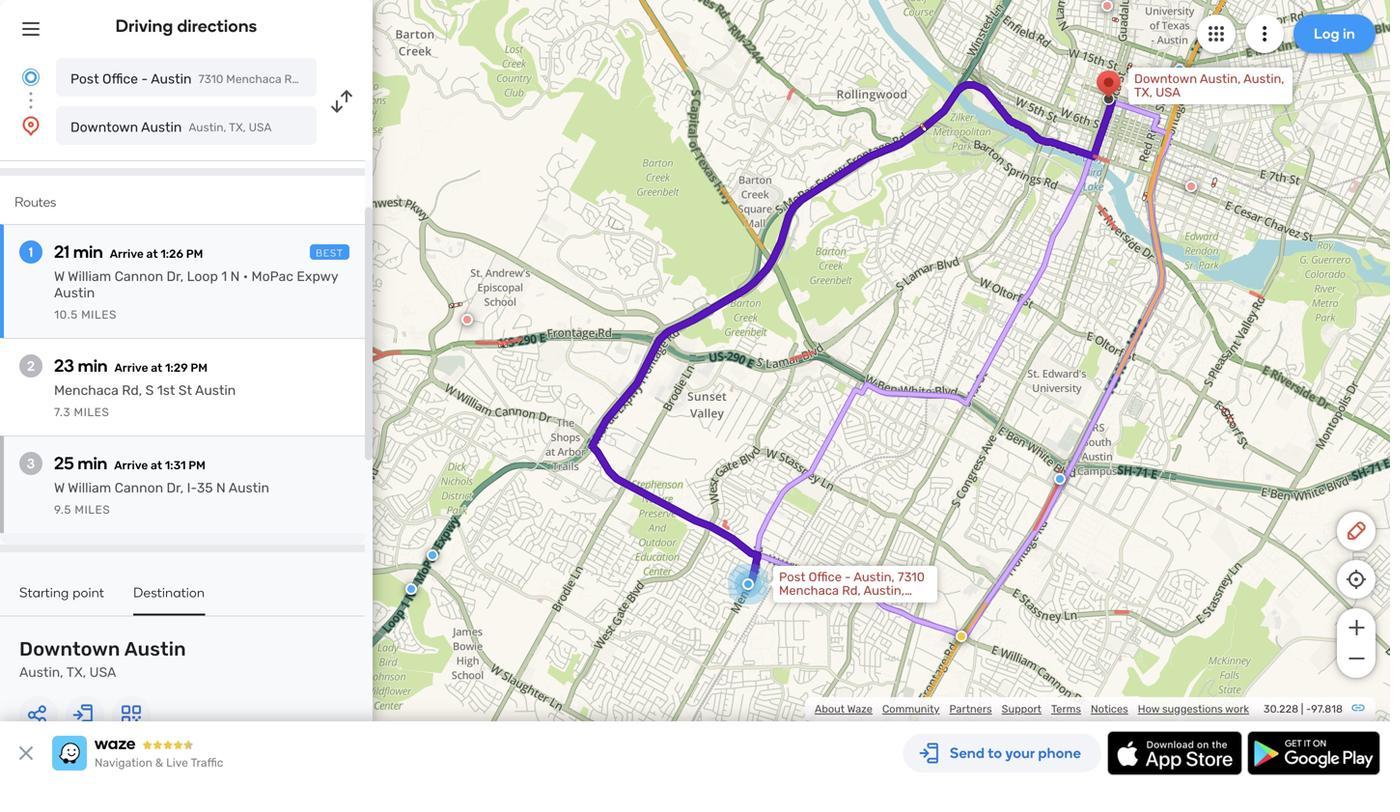 Task type: describe. For each thing, give the bounding box(es) containing it.
driving
[[115, 15, 173, 36]]

|
[[1302, 703, 1304, 716]]

n for 21 min
[[230, 268, 240, 284]]

austin down the 'post office - austin' button
[[141, 119, 182, 135]]

9.5
[[54, 503, 71, 517]]

w for 21
[[54, 268, 65, 284]]

25
[[54, 453, 74, 474]]

cannon for 21 min
[[115, 268, 163, 284]]

post for post office - austin
[[71, 71, 99, 87]]

1 vertical spatial usa
[[249, 121, 272, 134]]

william for 21 min
[[68, 268, 111, 284]]

starting point button
[[19, 584, 104, 614]]

35
[[197, 480, 213, 496]]

tx, inside downtown austin, austin, tx, usa
[[1135, 85, 1153, 100]]

notices
[[1091, 703, 1129, 716]]

1 vertical spatial downtown
[[71, 119, 138, 135]]

community
[[883, 703, 940, 716]]

texas,
[[779, 597, 816, 612]]

link image
[[1351, 700, 1367, 716]]

police image
[[1055, 473, 1066, 485]]

3
[[27, 455, 35, 472]]

23
[[54, 355, 74, 376]]

arrive for 25 min
[[114, 459, 148, 472]]

united
[[819, 597, 857, 612]]

w william cannon dr, loop 1 n • mopac expwy austin 10.5 miles
[[54, 268, 338, 322]]

arrive for 21 min
[[110, 247, 144, 261]]

states
[[861, 597, 898, 612]]

0 horizontal spatial tx,
[[66, 664, 86, 680]]

•
[[243, 268, 248, 284]]

current location image
[[19, 66, 42, 89]]

post office - austin
[[71, 71, 192, 87]]

partners
[[950, 703, 992, 716]]

at for 23 min
[[151, 361, 162, 375]]

1st
[[157, 382, 175, 398]]

austin inside the w william cannon dr, loop 1 n • mopac expwy austin 10.5 miles
[[54, 285, 95, 301]]

miles inside menchaca rd, s 1st st austin 7.3 miles
[[74, 406, 109, 419]]

menchaca inside 'post office - austin, 7310 menchaca rd, austin, texas, united states'
[[779, 583, 839, 598]]

post office - austin button
[[56, 58, 317, 97]]

w for 25
[[54, 480, 65, 496]]

about
[[815, 703, 845, 716]]

expwy
[[297, 268, 338, 284]]

pencil image
[[1345, 520, 1369, 543]]

10.5
[[54, 308, 78, 322]]

hazard image
[[956, 631, 968, 642]]

i-
[[187, 480, 197, 496]]

navigation
[[95, 756, 152, 770]]

1 inside the w william cannon dr, loop 1 n • mopac expwy austin 10.5 miles
[[221, 268, 227, 284]]

arrive for 23 min
[[114, 361, 148, 375]]

menchaca rd, s 1st st austin 7.3 miles
[[54, 382, 236, 419]]

w william cannon dr, i-35 n austin 9.5 miles
[[54, 480, 269, 517]]

1 horizontal spatial road closed image
[[1102, 0, 1114, 12]]

pm for 21 min
[[186, 247, 203, 261]]

live
[[166, 756, 188, 770]]

rd, inside menchaca rd, s 1st st austin 7.3 miles
[[122, 382, 142, 398]]

terms
[[1052, 703, 1082, 716]]

21
[[54, 241, 70, 262]]

dr, for 25 min
[[167, 480, 184, 496]]

point
[[73, 584, 104, 601]]

zoom out image
[[1345, 647, 1369, 670]]

97.818
[[1312, 703, 1343, 716]]

loop
[[187, 268, 218, 284]]

terms link
[[1052, 703, 1082, 716]]

1 horizontal spatial tx,
[[229, 121, 246, 134]]

directions
[[177, 15, 257, 36]]

0 horizontal spatial road closed image
[[462, 314, 473, 325]]



Task type: vqa. For each thing, say whether or not it's contained in the screenshot.
the leftmost really
no



Task type: locate. For each thing, give the bounding box(es) containing it.
at inside the 21 min arrive at 1:26 pm
[[146, 247, 158, 261]]

waze
[[848, 703, 873, 716]]

notices link
[[1091, 703, 1129, 716]]

menchaca left states
[[779, 583, 839, 598]]

0 vertical spatial police image
[[1174, 64, 1186, 75]]

location image
[[19, 114, 42, 137]]

0 vertical spatial downtown
[[1135, 71, 1198, 86]]

rd, left s
[[122, 382, 142, 398]]

- for austin,
[[845, 570, 851, 585]]

dr, down 1:26
[[167, 268, 184, 284]]

0 vertical spatial 1
[[29, 244, 33, 260]]

1 vertical spatial -
[[845, 570, 851, 585]]

2 w from the top
[[54, 480, 65, 496]]

downtown austin austin, tx, usa down the 'post office - austin' button
[[71, 119, 272, 135]]

driving directions
[[115, 15, 257, 36]]

1 horizontal spatial office
[[809, 570, 842, 585]]

0 horizontal spatial 1
[[29, 244, 33, 260]]

post office - austin, 7310 menchaca rd, austin, texas, united states
[[779, 570, 925, 612]]

s
[[145, 382, 154, 398]]

about waze community partners support terms notices how suggestions work
[[815, 703, 1250, 716]]

- for austin
[[141, 71, 148, 87]]

william down 21
[[68, 268, 111, 284]]

downtown inside downtown austin, austin, tx, usa
[[1135, 71, 1198, 86]]

post inside 'post office - austin, 7310 menchaca rd, austin, texas, united states'
[[779, 570, 806, 585]]

office for austin,
[[809, 570, 842, 585]]

miles right 9.5
[[75, 503, 110, 517]]

1 vertical spatial downtown austin austin, tx, usa
[[19, 638, 186, 680]]

30.228 | -97.818
[[1264, 703, 1343, 716]]

2 vertical spatial police image
[[406, 583, 417, 595]]

1 vertical spatial min
[[78, 355, 108, 376]]

0 vertical spatial post
[[71, 71, 99, 87]]

- for 97.818
[[1307, 703, 1312, 716]]

austin right 'st'
[[195, 382, 236, 398]]

destination button
[[133, 584, 205, 616]]

office
[[102, 71, 138, 87], [809, 570, 842, 585]]

road closed image
[[1186, 181, 1198, 192]]

community link
[[883, 703, 940, 716]]

min for 21 min
[[73, 241, 103, 262]]

arrive inside the 21 min arrive at 1:26 pm
[[110, 247, 144, 261]]

1 vertical spatial at
[[151, 361, 162, 375]]

usa inside downtown austin, austin, tx, usa
[[1156, 85, 1181, 100]]

arrive inside 23 min arrive at 1:29 pm
[[114, 361, 148, 375]]

pm right 1:26
[[186, 247, 203, 261]]

road closed image
[[1102, 0, 1114, 12], [462, 314, 473, 325]]

arrive
[[110, 247, 144, 261], [114, 361, 148, 375], [114, 459, 148, 472]]

office inside 'post office - austin, 7310 menchaca rd, austin, texas, united states'
[[809, 570, 842, 585]]

0 horizontal spatial menchaca
[[54, 382, 119, 398]]

25 min arrive at 1:31 pm
[[54, 453, 206, 474]]

1 vertical spatial pm
[[191, 361, 208, 375]]

routes
[[14, 194, 56, 210]]

zoom in image
[[1345, 616, 1369, 639]]

0 horizontal spatial police image
[[406, 583, 417, 595]]

william for 25 min
[[68, 480, 111, 496]]

- right |
[[1307, 703, 1312, 716]]

2 dr, from the top
[[167, 480, 184, 496]]

arrive left 1:31 on the bottom left
[[114, 459, 148, 472]]

tx,
[[1135, 85, 1153, 100], [229, 121, 246, 134], [66, 664, 86, 680]]

1 horizontal spatial post
[[779, 570, 806, 585]]

1 vertical spatial rd,
[[842, 583, 861, 598]]

destination
[[133, 584, 205, 601]]

pm inside the 21 min arrive at 1:26 pm
[[186, 247, 203, 261]]

1 vertical spatial police image
[[427, 550, 438, 561]]

7310
[[898, 570, 925, 585]]

0 horizontal spatial usa
[[89, 664, 116, 680]]

austin,
[[1200, 71, 1241, 86], [1244, 71, 1285, 86], [189, 121, 226, 134], [854, 570, 895, 585], [864, 583, 905, 598], [19, 664, 63, 680]]

dr,
[[167, 268, 184, 284], [167, 480, 184, 496]]

2 cannon from the top
[[115, 480, 163, 496]]

n inside w william cannon dr, i-35 n austin 9.5 miles
[[216, 480, 226, 496]]

1 horizontal spatial 1
[[221, 268, 227, 284]]

1 vertical spatial road closed image
[[462, 314, 473, 325]]

2 william from the top
[[68, 480, 111, 496]]

police image
[[1174, 64, 1186, 75], [427, 550, 438, 561], [406, 583, 417, 595]]

at for 25 min
[[151, 459, 162, 472]]

0 vertical spatial office
[[102, 71, 138, 87]]

n for 25 min
[[216, 480, 226, 496]]

0 horizontal spatial office
[[102, 71, 138, 87]]

william inside w william cannon dr, i-35 n austin 9.5 miles
[[68, 480, 111, 496]]

-
[[141, 71, 148, 87], [845, 570, 851, 585], [1307, 703, 1312, 716]]

1 vertical spatial n
[[216, 480, 226, 496]]

miles right 7.3 at the left
[[74, 406, 109, 419]]

starting
[[19, 584, 69, 601]]

at for 21 min
[[146, 247, 158, 261]]

2 vertical spatial at
[[151, 459, 162, 472]]

post
[[71, 71, 99, 87], [779, 570, 806, 585]]

at left 1:31 on the bottom left
[[151, 459, 162, 472]]

post up texas, at the bottom right
[[779, 570, 806, 585]]

0 vertical spatial downtown austin austin, tx, usa
[[71, 119, 272, 135]]

1 vertical spatial tx,
[[229, 121, 246, 134]]

n right 35
[[216, 480, 226, 496]]

w up 9.5
[[54, 480, 65, 496]]

navigation & live traffic
[[95, 756, 223, 770]]

- inside button
[[141, 71, 148, 87]]

0 vertical spatial w
[[54, 268, 65, 284]]

n inside the w william cannon dr, loop 1 n • mopac expwy austin 10.5 miles
[[230, 268, 240, 284]]

pm right 1:31 on the bottom left
[[189, 459, 206, 472]]

pm inside 25 min arrive at 1:31 pm
[[189, 459, 206, 472]]

menchaca
[[54, 382, 119, 398], [779, 583, 839, 598]]

work
[[1226, 703, 1250, 716]]

min right 21
[[73, 241, 103, 262]]

pm for 23 min
[[191, 361, 208, 375]]

1 vertical spatial arrive
[[114, 361, 148, 375]]

0 horizontal spatial rd,
[[122, 382, 142, 398]]

1 william from the top
[[68, 268, 111, 284]]

menchaca inside menchaca rd, s 1st st austin 7.3 miles
[[54, 382, 119, 398]]

support link
[[1002, 703, 1042, 716]]

2 vertical spatial downtown
[[19, 638, 120, 661]]

1 horizontal spatial usa
[[249, 121, 272, 134]]

min for 25 min
[[78, 453, 107, 474]]

2 vertical spatial pm
[[189, 459, 206, 472]]

arrive up s
[[114, 361, 148, 375]]

1 vertical spatial miles
[[74, 406, 109, 419]]

miles inside the w william cannon dr, loop 1 n • mopac expwy austin 10.5 miles
[[81, 308, 117, 322]]

1 w from the top
[[54, 268, 65, 284]]

office for austin
[[102, 71, 138, 87]]

at inside 23 min arrive at 1:29 pm
[[151, 361, 162, 375]]

2 horizontal spatial -
[[1307, 703, 1312, 716]]

at
[[146, 247, 158, 261], [151, 361, 162, 375], [151, 459, 162, 472]]

1 vertical spatial cannon
[[115, 480, 163, 496]]

pm right 1:29 on the top left of the page
[[191, 361, 208, 375]]

2 vertical spatial min
[[78, 453, 107, 474]]

w
[[54, 268, 65, 284], [54, 480, 65, 496]]

miles
[[81, 308, 117, 322], [74, 406, 109, 419], [75, 503, 110, 517]]

cannon down the 21 min arrive at 1:26 pm
[[115, 268, 163, 284]]

rd,
[[122, 382, 142, 398], [842, 583, 861, 598]]

office down the driving
[[102, 71, 138, 87]]

miles inside w william cannon dr, i-35 n austin 9.5 miles
[[75, 503, 110, 517]]

post right the current location icon
[[71, 71, 99, 87]]

pm
[[186, 247, 203, 261], [191, 361, 208, 375], [189, 459, 206, 472]]

- down the driving
[[141, 71, 148, 87]]

1 vertical spatial william
[[68, 480, 111, 496]]

office up united on the bottom right of page
[[809, 570, 842, 585]]

rd, right texas, at the bottom right
[[842, 583, 861, 598]]

1 horizontal spatial -
[[845, 570, 851, 585]]

1 horizontal spatial rd,
[[842, 583, 861, 598]]

0 vertical spatial dr,
[[167, 268, 184, 284]]

0 vertical spatial n
[[230, 268, 240, 284]]

pm for 25 min
[[189, 459, 206, 472]]

0 vertical spatial miles
[[81, 308, 117, 322]]

arrive left 1:26
[[110, 247, 144, 261]]

2 horizontal spatial tx,
[[1135, 85, 1153, 100]]

dr, for 21 min
[[167, 268, 184, 284]]

traffic
[[191, 756, 223, 770]]

downtown austin austin, tx, usa
[[71, 119, 272, 135], [19, 638, 186, 680]]

austin up 10.5
[[54, 285, 95, 301]]

&
[[155, 756, 163, 770]]

min right "25"
[[78, 453, 107, 474]]

rd, inside 'post office - austin, 7310 menchaca rd, austin, texas, united states'
[[842, 583, 861, 598]]

post for post office - austin, 7310 menchaca rd, austin, texas, united states
[[779, 570, 806, 585]]

cannon inside the w william cannon dr, loop 1 n • mopac expwy austin 10.5 miles
[[115, 268, 163, 284]]

w inside w william cannon dr, i-35 n austin 9.5 miles
[[54, 480, 65, 496]]

0 vertical spatial william
[[68, 268, 111, 284]]

2 vertical spatial miles
[[75, 503, 110, 517]]

cannon inside w william cannon dr, i-35 n austin 9.5 miles
[[115, 480, 163, 496]]

2
[[27, 358, 35, 374]]

- inside 'post office - austin, 7310 menchaca rd, austin, texas, united states'
[[845, 570, 851, 585]]

1 vertical spatial dr,
[[167, 480, 184, 496]]

0 vertical spatial -
[[141, 71, 148, 87]]

0 horizontal spatial post
[[71, 71, 99, 87]]

st
[[178, 382, 192, 398]]

1 left 21
[[29, 244, 33, 260]]

starting point
[[19, 584, 104, 601]]

arrive inside 25 min arrive at 1:31 pm
[[114, 459, 148, 472]]

william
[[68, 268, 111, 284], [68, 480, 111, 496]]

william inside the w william cannon dr, loop 1 n • mopac expwy austin 10.5 miles
[[68, 268, 111, 284]]

0 vertical spatial rd,
[[122, 382, 142, 398]]

1 horizontal spatial menchaca
[[779, 583, 839, 598]]

1 vertical spatial menchaca
[[779, 583, 839, 598]]

x image
[[14, 742, 38, 765]]

1 dr, from the top
[[167, 268, 184, 284]]

suggestions
[[1163, 703, 1223, 716]]

1:26
[[161, 247, 184, 261]]

cannon
[[115, 268, 163, 284], [115, 480, 163, 496]]

support
[[1002, 703, 1042, 716]]

austin inside w william cannon dr, i-35 n austin 9.5 miles
[[229, 480, 269, 496]]

2 horizontal spatial police image
[[1174, 64, 1186, 75]]

1 left •
[[221, 268, 227, 284]]

menchaca up 7.3 at the left
[[54, 382, 119, 398]]

0 vertical spatial at
[[146, 247, 158, 261]]

- up united on the bottom right of page
[[845, 570, 851, 585]]

about waze link
[[815, 703, 873, 716]]

1 vertical spatial w
[[54, 480, 65, 496]]

7.3
[[54, 406, 71, 419]]

21 min arrive at 1:26 pm
[[54, 241, 203, 262]]

how suggestions work link
[[1138, 703, 1250, 716]]

0 vertical spatial tx,
[[1135, 85, 1153, 100]]

2 horizontal spatial usa
[[1156, 85, 1181, 100]]

1 vertical spatial post
[[779, 570, 806, 585]]

william up 9.5
[[68, 480, 111, 496]]

dr, inside the w william cannon dr, loop 1 n • mopac expwy austin 10.5 miles
[[167, 268, 184, 284]]

w inside the w william cannon dr, loop 1 n • mopac expwy austin 10.5 miles
[[54, 268, 65, 284]]

austin inside menchaca rd, s 1st st austin 7.3 miles
[[195, 382, 236, 398]]

usa
[[1156, 85, 1181, 100], [249, 121, 272, 134], [89, 664, 116, 680]]

0 vertical spatial menchaca
[[54, 382, 119, 398]]

min for 23 min
[[78, 355, 108, 376]]

dr, left i-
[[167, 480, 184, 496]]

downtown austin austin, tx, usa down point
[[19, 638, 186, 680]]

0 vertical spatial road closed image
[[1102, 0, 1114, 12]]

dr, inside w william cannon dr, i-35 n austin 9.5 miles
[[167, 480, 184, 496]]

office inside button
[[102, 71, 138, 87]]

1
[[29, 244, 33, 260], [221, 268, 227, 284]]

0 horizontal spatial n
[[216, 480, 226, 496]]

downtown austin, austin, tx, usa
[[1135, 71, 1285, 100]]

miles right 10.5
[[81, 308, 117, 322]]

n left •
[[230, 268, 240, 284]]

at left 1:29 on the top left of the page
[[151, 361, 162, 375]]

at left 1:26
[[146, 247, 158, 261]]

at inside 25 min arrive at 1:31 pm
[[151, 459, 162, 472]]

1 horizontal spatial police image
[[427, 550, 438, 561]]

1 horizontal spatial n
[[230, 268, 240, 284]]

min
[[73, 241, 103, 262], [78, 355, 108, 376], [78, 453, 107, 474]]

downtown inside downtown austin austin, tx, usa
[[19, 638, 120, 661]]

n
[[230, 268, 240, 284], [216, 480, 226, 496]]

austin inside the 'post office - austin' button
[[151, 71, 192, 87]]

2 vertical spatial usa
[[89, 664, 116, 680]]

1:31
[[165, 459, 186, 472]]

partners link
[[950, 703, 992, 716]]

w down 21
[[54, 268, 65, 284]]

1 vertical spatial office
[[809, 570, 842, 585]]

2 vertical spatial arrive
[[114, 459, 148, 472]]

cannon down 25 min arrive at 1:31 pm
[[115, 480, 163, 496]]

1:29
[[165, 361, 188, 375]]

23 min arrive at 1:29 pm
[[54, 355, 208, 376]]

austin down destination button
[[124, 638, 186, 661]]

0 vertical spatial pm
[[186, 247, 203, 261]]

best
[[316, 247, 344, 259]]

1 cannon from the top
[[115, 268, 163, 284]]

0 vertical spatial cannon
[[115, 268, 163, 284]]

pm inside 23 min arrive at 1:29 pm
[[191, 361, 208, 375]]

0 vertical spatial arrive
[[110, 247, 144, 261]]

how
[[1138, 703, 1160, 716]]

austin
[[151, 71, 192, 87], [141, 119, 182, 135], [54, 285, 95, 301], [195, 382, 236, 398], [229, 480, 269, 496], [124, 638, 186, 661]]

1 vertical spatial 1
[[221, 268, 227, 284]]

2 vertical spatial tx,
[[66, 664, 86, 680]]

2 vertical spatial -
[[1307, 703, 1312, 716]]

austin down driving directions
[[151, 71, 192, 87]]

0 vertical spatial min
[[73, 241, 103, 262]]

downtown
[[1135, 71, 1198, 86], [71, 119, 138, 135], [19, 638, 120, 661]]

mopac
[[252, 268, 294, 284]]

30.228
[[1264, 703, 1299, 716]]

austin right 35
[[229, 480, 269, 496]]

min right 23
[[78, 355, 108, 376]]

post inside the 'post office - austin' button
[[71, 71, 99, 87]]

cannon for 25 min
[[115, 480, 163, 496]]

0 horizontal spatial -
[[141, 71, 148, 87]]

0 vertical spatial usa
[[1156, 85, 1181, 100]]



